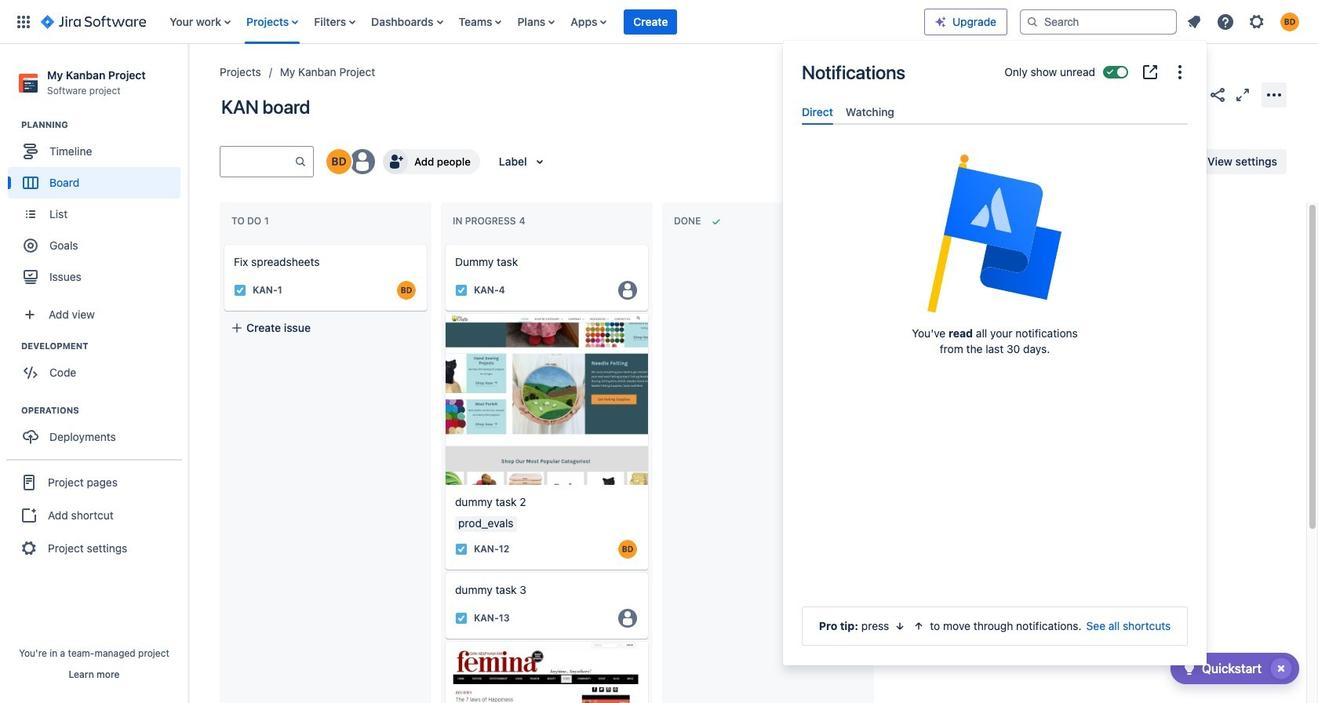 Task type: describe. For each thing, give the bounding box(es) containing it.
notifications image
[[1185, 12, 1204, 31]]

in progress element
[[453, 215, 529, 227]]

more actions image
[[1265, 85, 1284, 104]]

group for development icon
[[8, 340, 188, 393]]

primary element
[[9, 0, 925, 44]]

dismiss quickstart image
[[1269, 656, 1294, 681]]

your profile and settings image
[[1281, 12, 1300, 31]]

heading for operations icon
[[21, 404, 188, 417]]

sidebar element
[[0, 44, 188, 703]]

1 vertical spatial create issue image
[[435, 631, 454, 650]]

1 task image from the top
[[455, 284, 468, 297]]

appswitcher icon image
[[14, 12, 33, 31]]

create issue image for first task image from the top of the page
[[435, 234, 454, 253]]

heading for development icon
[[21, 340, 188, 353]]

arrow up image
[[913, 620, 926, 633]]

more image
[[1171, 63, 1190, 82]]

group for operations icon
[[8, 404, 188, 458]]



Task type: vqa. For each thing, say whether or not it's contained in the screenshot.
Copy link to issue ICON
no



Task type: locate. For each thing, give the bounding box(es) containing it.
Search field
[[1020, 9, 1177, 34]]

planning image
[[2, 116, 21, 134]]

Search this board text field
[[221, 148, 294, 176]]

development image
[[2, 337, 21, 356]]

1 heading from the top
[[21, 119, 188, 131]]

task image
[[234, 284, 246, 297], [455, 543, 468, 555]]

1 vertical spatial task image
[[455, 543, 468, 555]]

enter full screen image
[[1234, 85, 1253, 104]]

2 create issue image from the top
[[435, 562, 454, 581]]

open notifications in a new tab image
[[1141, 63, 1160, 82]]

sidebar navigation image
[[171, 63, 206, 94]]

heading for planning icon
[[21, 119, 188, 131]]

help image
[[1217, 12, 1235, 31]]

task image
[[455, 284, 468, 297], [455, 612, 468, 625]]

0 vertical spatial create issue image
[[213, 234, 232, 253]]

arrow down image
[[894, 620, 907, 633]]

search image
[[1027, 15, 1039, 28]]

goal image
[[24, 239, 38, 253]]

1 horizontal spatial list
[[1180, 7, 1309, 36]]

tab list
[[796, 99, 1195, 125]]

0 vertical spatial heading
[[21, 119, 188, 131]]

heading
[[21, 119, 188, 131], [21, 340, 188, 353], [21, 404, 188, 417]]

1 vertical spatial create issue image
[[435, 562, 454, 581]]

0 vertical spatial create issue image
[[435, 234, 454, 253]]

2 heading from the top
[[21, 340, 188, 353]]

2 vertical spatial heading
[[21, 404, 188, 417]]

banner
[[0, 0, 1319, 44]]

tab panel
[[796, 125, 1195, 139]]

1 vertical spatial heading
[[21, 340, 188, 353]]

None search field
[[1020, 9, 1177, 34]]

settings image
[[1248, 12, 1267, 31]]

dialog
[[783, 41, 1207, 666]]

3 heading from the top
[[21, 404, 188, 417]]

operations image
[[2, 401, 21, 420]]

0 horizontal spatial create issue image
[[213, 234, 232, 253]]

0 vertical spatial task image
[[234, 284, 246, 297]]

1 horizontal spatial task image
[[455, 543, 468, 555]]

create issue image
[[435, 234, 454, 253], [435, 562, 454, 581]]

0 horizontal spatial task image
[[234, 284, 246, 297]]

1 horizontal spatial create issue image
[[435, 631, 454, 650]]

1 vertical spatial task image
[[455, 612, 468, 625]]

0 horizontal spatial list
[[162, 0, 925, 44]]

to do element
[[232, 215, 272, 227]]

1 create issue image from the top
[[435, 234, 454, 253]]

create issue image
[[213, 234, 232, 253], [435, 631, 454, 650]]

star kan board image
[[1184, 85, 1202, 104]]

group
[[8, 119, 188, 298], [8, 340, 188, 393], [8, 404, 188, 458], [6, 459, 182, 571]]

list item
[[624, 0, 678, 44]]

group for planning icon
[[8, 119, 188, 298]]

create issue image for first task image from the bottom of the page
[[435, 562, 454, 581]]

jira software image
[[41, 12, 146, 31], [41, 12, 146, 31]]

0 vertical spatial task image
[[455, 284, 468, 297]]

2 task image from the top
[[455, 612, 468, 625]]

list
[[162, 0, 925, 44], [1180, 7, 1309, 36]]

add people image
[[386, 152, 405, 171]]



